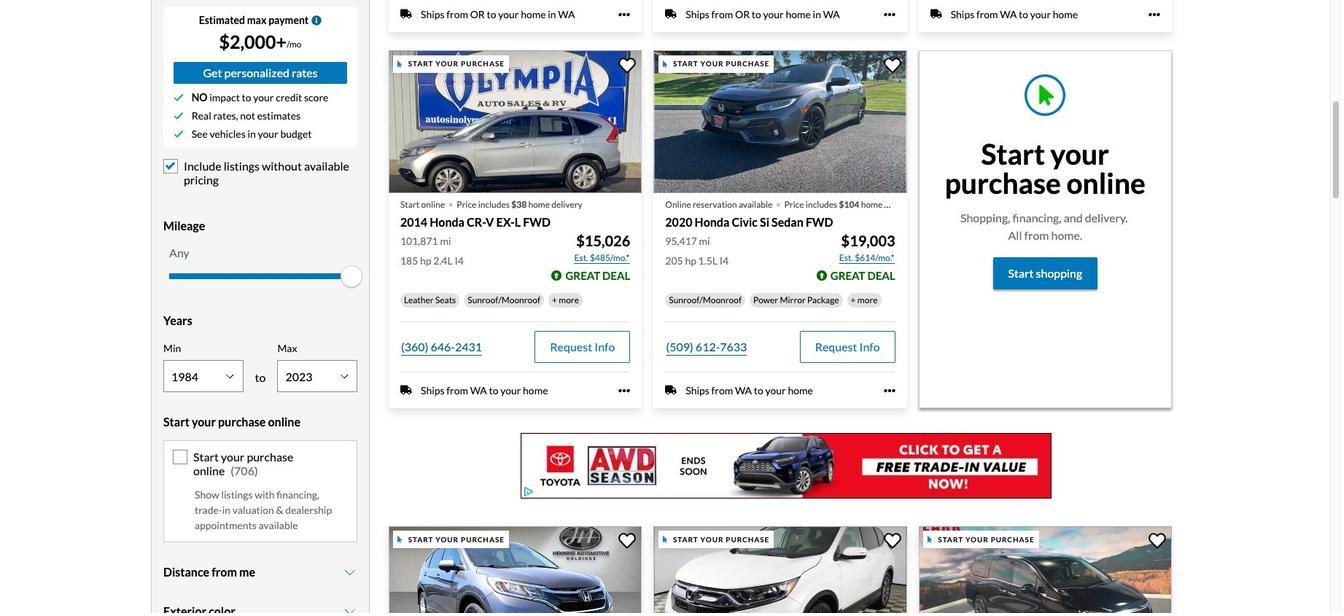 Task type: locate. For each thing, give the bounding box(es) containing it.
i4 inside 95,417 mi 205 hp 1.5l i4
[[720, 255, 729, 267]]

any
[[169, 246, 190, 259]]

95,417
[[666, 235, 697, 247]]

est. inside $15,026 est. $485/mo.*
[[575, 252, 589, 263]]

get personalized rates
[[203, 66, 318, 80]]

includes up v
[[478, 199, 510, 210]]

truck image for ·
[[401, 385, 412, 397]]

request info button
[[535, 331, 631, 363], [800, 331, 896, 363]]

1 ships from or to your home in wa link from the left
[[389, 0, 642, 32]]

0 horizontal spatial fwd
[[523, 215, 551, 229]]

· right si
[[776, 190, 782, 216]]

distance from me
[[163, 565, 255, 579]]

1 horizontal spatial + more
[[851, 295, 878, 306]]

ships from or to your home in wa link
[[389, 0, 642, 32], [654, 0, 907, 32]]

listings inside include listings without available pricing
[[224, 159, 260, 173]]

1 great deal from the left
[[566, 269, 631, 282]]

start your purchase online inside dropdown button
[[163, 415, 301, 429]]

honda
[[430, 215, 465, 229], [695, 215, 730, 229]]

show listings with financing, trade-in valuation & dealership appointments available
[[195, 489, 332, 532]]

in inside show listings with financing, trade-in valuation & dealership appointments available
[[222, 504, 231, 516]]

price inside start online · price includes $38 home delivery 2014 honda cr-v ex-l fwd
[[457, 199, 477, 210]]

rates,
[[213, 110, 238, 122]]

fwd for price
[[523, 215, 551, 229]]

0 vertical spatial listings
[[224, 159, 260, 173]]

great for ·
[[831, 269, 866, 282]]

start your purchase for platinum white pearl 2019 honda cr-v ex fwd suv / crossover front-wheel drive continuously variable transmission image
[[673, 535, 770, 544]]

mi up 1.5l
[[699, 235, 710, 247]]

2 request from the left
[[816, 340, 858, 354]]

1 horizontal spatial more
[[858, 295, 878, 306]]

1 horizontal spatial info
[[860, 340, 880, 354]]

mi for ·
[[440, 235, 451, 247]]

1 hp from the left
[[420, 255, 432, 267]]

ships from or to your home in wa for 3rd truck image from the right
[[421, 8, 575, 20]]

fwd right sedan
[[806, 215, 834, 229]]

i4 right 1.5l
[[720, 255, 729, 267]]

listings up valuation
[[221, 489, 253, 501]]

check image
[[174, 111, 184, 121]]

mouse pointer image for ·
[[398, 61, 403, 68]]

1 horizontal spatial fwd
[[806, 215, 834, 229]]

listings for show
[[221, 489, 253, 501]]

info
[[595, 340, 615, 354], [860, 340, 880, 354]]

fwd
[[523, 215, 551, 229], [806, 215, 834, 229]]

2 includes from the left
[[806, 199, 838, 210]]

+ for price
[[552, 295, 557, 306]]

ships from wa to your home for price
[[421, 385, 548, 397]]

2 ships from or to your home in wa from the left
[[686, 8, 840, 20]]

3 truck image from the left
[[931, 8, 942, 20]]

fwd inside start online · price includes $38 home delivery 2014 honda cr-v ex-l fwd
[[523, 215, 551, 229]]

0 horizontal spatial financing,
[[277, 489, 320, 501]]

2 est. from the left
[[840, 252, 854, 263]]

mi inside 101,871 mi 185 hp 2.4l i4
[[440, 235, 451, 247]]

2 horizontal spatial truck image
[[931, 8, 942, 20]]

0 horizontal spatial ships from or to your home in wa
[[421, 8, 575, 20]]

delivery inside start online · price includes $38 home delivery 2014 honda cr-v ex-l fwd
[[552, 199, 583, 210]]

1 horizontal spatial truck image
[[666, 8, 677, 20]]

2020
[[666, 215, 693, 229]]

i4 inside 101,871 mi 185 hp 2.4l i4
[[455, 255, 464, 267]]

deal down $485/mo.*
[[603, 269, 631, 282]]

2 horizontal spatial start your purchase link
[[919, 527, 1175, 614]]

0 horizontal spatial ships from or to your home in wa link
[[389, 0, 642, 32]]

0 horizontal spatial est.
[[575, 252, 589, 263]]

0 horizontal spatial delivery
[[552, 199, 583, 210]]

2 mouse pointer image from the left
[[928, 536, 933, 544]]

power mirror package
[[754, 295, 840, 306]]

si
[[760, 215, 770, 229]]

1 horizontal spatial truck image
[[666, 385, 677, 397]]

more down est. $485/mo.* button
[[559, 295, 579, 306]]

start your purchase link
[[389, 527, 645, 614], [654, 527, 910, 614], [919, 527, 1175, 614]]

mi up 2.4l
[[440, 235, 451, 247]]

includes inside start online · price includes $38 home delivery 2014 honda cr-v ex-l fwd
[[478, 199, 510, 210]]

2 price from the left
[[785, 199, 805, 210]]

available inside online reservation available · price includes $104 home delivery 2020 honda civic si sedan fwd
[[739, 199, 773, 210]]

1 horizontal spatial request
[[816, 340, 858, 354]]

no impact to your credit score
[[192, 91, 329, 104]]

delivery inside online reservation available · price includes $104 home delivery 2020 honda civic si sedan fwd
[[885, 199, 916, 210]]

2 delivery from the left
[[885, 199, 916, 210]]

&
[[276, 504, 283, 516]]

0 horizontal spatial hp
[[420, 255, 432, 267]]

hp inside 95,417 mi 205 hp 1.5l i4
[[685, 255, 697, 267]]

start your purchase online up and at the right of page
[[945, 137, 1146, 200]]

start your purchase
[[408, 59, 505, 68], [673, 59, 770, 68], [408, 535, 505, 544], [673, 535, 770, 544], [939, 535, 1035, 544]]

0 horizontal spatial truck image
[[401, 385, 412, 397]]

2 hp from the left
[[685, 255, 697, 267]]

request for ·
[[816, 340, 858, 354]]

2 request info from the left
[[816, 340, 880, 354]]

online inside dropdown button
[[268, 415, 301, 429]]

home
[[521, 8, 546, 20], [786, 8, 811, 20], [1053, 8, 1079, 20], [529, 199, 550, 210], [862, 199, 883, 210], [523, 385, 548, 397], [788, 385, 813, 397]]

1 more from the left
[[559, 295, 579, 306]]

0 horizontal spatial includes
[[478, 199, 510, 210]]

price up sedan
[[785, 199, 805, 210]]

1 horizontal spatial request info
[[816, 340, 880, 354]]

1 horizontal spatial +
[[851, 295, 856, 306]]

$15,026 est. $485/mo.*
[[575, 232, 631, 263]]

includes left $104 at the right top of the page
[[806, 199, 838, 210]]

$614/mo.*
[[855, 252, 895, 263]]

mouse pointer image for black 2023 honda odyssey elite fwd minivan front-wheel drive automatic "image"
[[928, 536, 933, 544]]

listings inside show listings with financing, trade-in valuation & dealership appointments available
[[221, 489, 253, 501]]

0 horizontal spatial or
[[470, 8, 485, 20]]

hp right 185
[[420, 255, 432, 267]]

(360) 646-2431 button
[[401, 331, 483, 363]]

from for truck image inside ships from wa to your home link
[[977, 8, 999, 20]]

hp right 205
[[685, 255, 697, 267]]

1 horizontal spatial mouse pointer image
[[928, 536, 933, 544]]

est. for price
[[575, 252, 589, 263]]

0 horizontal spatial request info button
[[535, 331, 631, 363]]

1 vertical spatial check image
[[174, 129, 184, 139]]

2 horizontal spatial ships from wa to your home
[[951, 8, 1079, 20]]

0 horizontal spatial price
[[457, 199, 477, 210]]

1 horizontal spatial or
[[735, 8, 750, 20]]

price up cr-
[[457, 199, 477, 210]]

price inside online reservation available · price includes $104 home delivery 2020 honda civic si sedan fwd
[[785, 199, 805, 210]]

hp for available
[[685, 255, 697, 267]]

mileage
[[163, 219, 205, 232]]

truck image down (360)
[[401, 385, 412, 397]]

1 request from the left
[[550, 340, 593, 354]]

1 check image from the top
[[174, 93, 184, 103]]

est. inside '$19,003 est. $614/mo.*'
[[840, 252, 854, 263]]

ships from wa to your home link
[[919, 0, 1173, 32]]

· inside online reservation available · price includes $104 home delivery 2020 honda civic si sedan fwd
[[776, 190, 782, 216]]

2 info from the left
[[860, 340, 880, 354]]

est.
[[575, 252, 589, 263], [840, 252, 854, 263]]

ships from or to your home in wa
[[421, 8, 575, 20], [686, 8, 840, 20]]

185
[[401, 255, 418, 267]]

2 vertical spatial available
[[259, 519, 298, 532]]

1 horizontal spatial start your purchase link
[[654, 527, 910, 614]]

1 horizontal spatial price
[[785, 199, 805, 210]]

0 horizontal spatial mi
[[440, 235, 451, 247]]

1 horizontal spatial ·
[[776, 190, 782, 216]]

· inside start online · price includes $38 home delivery 2014 honda cr-v ex-l fwd
[[448, 190, 454, 216]]

0 horizontal spatial request
[[550, 340, 593, 354]]

request info for ·
[[816, 340, 880, 354]]

ellipsis h image
[[1149, 9, 1161, 20]]

1 · from the left
[[448, 190, 454, 216]]

1 horizontal spatial great deal
[[831, 269, 896, 282]]

/mo
[[287, 39, 302, 50]]

from for truck icon associated with ·
[[447, 385, 468, 397]]

2 great deal from the left
[[831, 269, 896, 282]]

hp inside 101,871 mi 185 hp 2.4l i4
[[420, 255, 432, 267]]

from for available's truck icon
[[712, 385, 734, 397]]

0 horizontal spatial deal
[[603, 269, 631, 282]]

2 request info button from the left
[[800, 331, 896, 363]]

available up si
[[739, 199, 773, 210]]

years button
[[163, 302, 358, 339]]

sunroof/moonroof down 1.5l
[[669, 295, 742, 306]]

1 fwd from the left
[[523, 215, 551, 229]]

available down &
[[259, 519, 298, 532]]

1 + more from the left
[[552, 295, 579, 306]]

1 delivery from the left
[[552, 199, 583, 210]]

1 mouse pointer image from the left
[[398, 536, 403, 544]]

1 + from the left
[[552, 295, 557, 306]]

0 horizontal spatial great deal
[[566, 269, 631, 282]]

listings down see vehicles in your budget
[[224, 159, 260, 173]]

1 horizontal spatial ships from wa to your home
[[686, 385, 813, 397]]

check image
[[174, 93, 184, 103], [174, 129, 184, 139]]

2 + from the left
[[851, 295, 856, 306]]

available down "budget" on the left top of page
[[304, 159, 349, 173]]

available inside show listings with financing, trade-in valuation & dealership appointments available
[[259, 519, 298, 532]]

1 ships from or to your home in wa from the left
[[421, 8, 575, 20]]

0 horizontal spatial more
[[559, 295, 579, 306]]

1 price from the left
[[457, 199, 477, 210]]

0 horizontal spatial + more
[[552, 295, 579, 306]]

gray 2020 honda civic si sedan fwd sedan front-wheel drive 6-speed manual image
[[654, 51, 907, 193]]

from inside dropdown button
[[212, 565, 237, 579]]

from
[[447, 8, 468, 20], [712, 8, 734, 20], [977, 8, 999, 20], [1025, 228, 1050, 242], [447, 385, 468, 397], [712, 385, 734, 397], [212, 565, 237, 579]]

and
[[1064, 211, 1083, 225]]

+ more
[[552, 295, 579, 306], [851, 295, 878, 306]]

truck image
[[401, 8, 412, 20], [666, 8, 677, 20], [931, 8, 942, 20]]

start your purchase for 2014 honda cr-v ex-l fwd suv / crossover front-wheel drive 5-speed automatic image
[[408, 59, 505, 68]]

1 horizontal spatial sunroof/moonroof
[[669, 295, 742, 306]]

i4
[[455, 255, 464, 267], [720, 255, 729, 267]]

deal
[[603, 269, 631, 282], [868, 269, 896, 282]]

1 deal from the left
[[603, 269, 631, 282]]

+
[[552, 295, 557, 306], [851, 295, 856, 306]]

1 start your purchase link from the left
[[389, 527, 645, 614]]

2 deal from the left
[[868, 269, 896, 282]]

start inside dropdown button
[[163, 415, 190, 429]]

to for available's truck icon
[[754, 385, 764, 397]]

1 horizontal spatial available
[[304, 159, 349, 173]]

start
[[408, 59, 434, 68], [673, 59, 699, 68], [982, 137, 1046, 171], [401, 199, 420, 210], [1009, 266, 1034, 280], [163, 415, 190, 429], [193, 450, 219, 464], [408, 535, 434, 544], [673, 535, 699, 544], [939, 535, 964, 544]]

1 horizontal spatial great
[[831, 269, 866, 282]]

+ more down est. $485/mo.* button
[[552, 295, 579, 306]]

2 great from the left
[[831, 269, 866, 282]]

estimated
[[199, 14, 245, 26]]

1 truck image from the left
[[401, 385, 412, 397]]

0 horizontal spatial available
[[259, 519, 298, 532]]

1 horizontal spatial ships from or to your home in wa
[[686, 8, 840, 20]]

mouse pointer image
[[398, 536, 403, 544], [928, 536, 933, 544]]

1 horizontal spatial ships from or to your home in wa link
[[654, 0, 907, 32]]

1 horizontal spatial financing,
[[1013, 211, 1062, 225]]

start online · price includes $38 home delivery 2014 honda cr-v ex-l fwd
[[401, 190, 583, 229]]

+ more for ·
[[851, 295, 878, 306]]

mouse pointer image
[[398, 61, 403, 68], [663, 61, 668, 68], [663, 536, 668, 544]]

1 horizontal spatial includes
[[806, 199, 838, 210]]

1 horizontal spatial est.
[[840, 252, 854, 263]]

1 vertical spatial listings
[[221, 489, 253, 501]]

more down "est. $614/mo.*" button
[[858, 295, 878, 306]]

2 start your purchase link from the left
[[654, 527, 910, 614]]

1 horizontal spatial honda
[[695, 215, 730, 229]]

$38
[[512, 199, 527, 210]]

1 horizontal spatial request info button
[[800, 331, 896, 363]]

2 + more from the left
[[851, 295, 878, 306]]

payment
[[269, 14, 309, 26]]

0 horizontal spatial info
[[595, 340, 615, 354]]

your
[[499, 8, 519, 20], [764, 8, 784, 20], [1031, 8, 1051, 20], [436, 59, 459, 68], [701, 59, 724, 68], [253, 91, 274, 104], [258, 128, 279, 140], [1051, 137, 1110, 171], [501, 385, 521, 397], [766, 385, 786, 397], [192, 415, 216, 429], [221, 450, 245, 464], [436, 535, 459, 544], [701, 535, 724, 544], [966, 535, 989, 544]]

request
[[550, 340, 593, 354], [816, 340, 858, 354]]

request info for price
[[550, 340, 615, 354]]

0 horizontal spatial great
[[566, 269, 601, 282]]

ships
[[421, 8, 445, 20], [686, 8, 710, 20], [951, 8, 975, 20], [421, 385, 445, 397], [686, 385, 710, 397]]

honda down reservation
[[695, 215, 730, 229]]

1 horizontal spatial i4
[[720, 255, 729, 267]]

0 horizontal spatial start your purchase link
[[389, 527, 645, 614]]

2 fwd from the left
[[806, 215, 834, 229]]

1 info from the left
[[595, 340, 615, 354]]

$15,026
[[577, 232, 631, 250]]

deal down $614/mo.*
[[868, 269, 896, 282]]

start shopping button
[[993, 257, 1098, 289]]

i4 for ·
[[455, 255, 464, 267]]

great down est. $485/mo.* button
[[566, 269, 601, 282]]

financing,
[[1013, 211, 1062, 225], [277, 489, 320, 501]]

646-
[[431, 340, 455, 354]]

include listings without available pricing
[[184, 159, 349, 187]]

1 includes from the left
[[478, 199, 510, 210]]

honda left cr-
[[430, 215, 465, 229]]

2 check image from the top
[[174, 129, 184, 139]]

i4 right 2.4l
[[455, 255, 464, 267]]

fwd inside online reservation available · price includes $104 home delivery 2020 honda civic si sedan fwd
[[806, 215, 834, 229]]

2 more from the left
[[858, 295, 878, 306]]

1 request info button from the left
[[535, 331, 631, 363]]

2 truck image from the left
[[666, 385, 677, 397]]

more
[[559, 295, 579, 306], [858, 295, 878, 306]]

2 horizontal spatial available
[[739, 199, 773, 210]]

great down "est. $614/mo.*" button
[[831, 269, 866, 282]]

purchase
[[461, 59, 505, 68], [726, 59, 770, 68], [945, 166, 1062, 200], [218, 415, 266, 429], [247, 450, 294, 464], [461, 535, 505, 544], [726, 535, 770, 544], [991, 535, 1035, 544]]

to
[[487, 8, 497, 20], [752, 8, 762, 20], [1019, 8, 1029, 20], [242, 91, 251, 104], [255, 371, 266, 385], [489, 385, 499, 397], [754, 385, 764, 397]]

0 horizontal spatial i4
[[455, 255, 464, 267]]

est. down the $19,003
[[840, 252, 854, 263]]

your inside ships from wa to your home link
[[1031, 8, 1051, 20]]

1 vertical spatial financing,
[[277, 489, 320, 501]]

0 vertical spatial financing,
[[1013, 211, 1062, 225]]

0 vertical spatial check image
[[174, 93, 184, 103]]

wa inside ships from wa to your home link
[[1001, 8, 1017, 20]]

0 horizontal spatial truck image
[[401, 8, 412, 20]]

more for ·
[[858, 295, 878, 306]]

mi for available
[[699, 235, 710, 247]]

great deal down est. $485/mo.* button
[[566, 269, 631, 282]]

0 horizontal spatial ·
[[448, 190, 454, 216]]

sunroof/moonroof right seats
[[468, 295, 541, 306]]

2 · from the left
[[776, 190, 782, 216]]

0 horizontal spatial mouse pointer image
[[398, 536, 403, 544]]

1 horizontal spatial deal
[[868, 269, 896, 282]]

1 horizontal spatial delivery
[[885, 199, 916, 210]]

2 i4 from the left
[[720, 255, 729, 267]]

financing, up the 'all'
[[1013, 211, 1062, 225]]

delivery up the $19,003
[[885, 199, 916, 210]]

fwd right l
[[523, 215, 551, 229]]

1 vertical spatial start your purchase online
[[163, 415, 301, 429]]

0 horizontal spatial ships from wa to your home
[[421, 385, 548, 397]]

check image up check icon
[[174, 93, 184, 103]]

home inside start online · price includes $38 home delivery 2014 honda cr-v ex-l fwd
[[529, 199, 550, 210]]

start your purchase online up (706) on the bottom left
[[163, 415, 301, 429]]

+ more right 'package' in the top right of the page
[[851, 295, 878, 306]]

1 est. from the left
[[575, 252, 589, 263]]

financing, up dealership
[[277, 489, 320, 501]]

ships from wa to your home for ·
[[686, 385, 813, 397]]

0 horizontal spatial honda
[[430, 215, 465, 229]]

great deal down "est. $614/mo.*" button
[[831, 269, 896, 282]]

mi inside 95,417 mi 205 hp 1.5l i4
[[699, 235, 710, 247]]

financing, inside show listings with financing, trade-in valuation & dealership appointments available
[[277, 489, 320, 501]]

chevron down image
[[343, 606, 358, 614]]

1 horizontal spatial hp
[[685, 255, 697, 267]]

+ for ·
[[851, 295, 856, 306]]

ellipsis h image
[[619, 9, 631, 20], [884, 9, 896, 20], [619, 385, 631, 397], [884, 385, 896, 397]]

2 vertical spatial start your purchase online
[[193, 450, 294, 478]]

2.4l
[[434, 255, 453, 267]]

1 i4 from the left
[[455, 255, 464, 267]]

2 mi from the left
[[699, 235, 710, 247]]

request info
[[550, 340, 615, 354], [816, 340, 880, 354]]

2 honda from the left
[[695, 215, 730, 229]]

1 horizontal spatial mi
[[699, 235, 710, 247]]

0 horizontal spatial request info
[[550, 340, 615, 354]]

truck image
[[401, 385, 412, 397], [666, 385, 677, 397]]

truck image inside ships from wa to your home link
[[931, 8, 942, 20]]

estimated max payment
[[199, 14, 309, 26]]

i4 for available
[[720, 255, 729, 267]]

0 horizontal spatial sunroof/moonroof
[[468, 295, 541, 306]]

mouse pointer image for available
[[663, 61, 668, 68]]

1 request info from the left
[[550, 340, 615, 354]]

check image down check icon
[[174, 129, 184, 139]]

online
[[1067, 166, 1146, 200], [421, 199, 445, 210], [268, 415, 301, 429], [193, 464, 225, 478]]

price
[[457, 199, 477, 210], [785, 199, 805, 210]]

start your purchase online up with
[[193, 450, 294, 478]]

truck image down (509)
[[666, 385, 677, 397]]

101,871 mi 185 hp 2.4l i4
[[401, 235, 464, 267]]

home for truck image inside ships from wa to your home link
[[1053, 8, 1079, 20]]

delivery right $38
[[552, 199, 583, 210]]

financing, inside shopping, financing, and delivery. all from home.
[[1013, 211, 1062, 225]]

1 or from the left
[[470, 8, 485, 20]]

1 mi from the left
[[440, 235, 451, 247]]

0 vertical spatial available
[[304, 159, 349, 173]]

est. down "$15,026" in the top of the page
[[575, 252, 589, 263]]

online inside start online · price includes $38 home delivery 2014 honda cr-v ex-l fwd
[[421, 199, 445, 210]]

trade-
[[195, 504, 222, 516]]

1 great from the left
[[566, 269, 601, 282]]

get
[[203, 66, 222, 80]]

2 or from the left
[[735, 8, 750, 20]]

great deal
[[566, 269, 631, 282], [831, 269, 896, 282]]

1 honda from the left
[[430, 215, 465, 229]]

·
[[448, 190, 454, 216], [776, 190, 782, 216]]

· left cr-
[[448, 190, 454, 216]]

0 horizontal spatial +
[[552, 295, 557, 306]]

home for available's truck icon
[[788, 385, 813, 397]]

1 vertical spatial available
[[739, 199, 773, 210]]



Task type: vqa. For each thing, say whether or not it's contained in the screenshot.
the leftmost Trailhawk
no



Task type: describe. For each thing, give the bounding box(es) containing it.
credit
[[276, 91, 302, 104]]

years
[[163, 313, 192, 327]]

to for truck icon associated with ·
[[489, 385, 499, 397]]

start your purchase for gray 2020 honda civic si sedan fwd sedan front-wheel drive 6-speed manual image
[[673, 59, 770, 68]]

ellipsis h image for available's truck icon
[[884, 385, 896, 397]]

est. $485/mo.* button
[[574, 251, 631, 266]]

personalized
[[224, 66, 290, 80]]

612-
[[696, 340, 720, 354]]

appointments
[[195, 519, 257, 532]]

95,417 mi 205 hp 1.5l i4
[[666, 235, 729, 267]]

mileage button
[[163, 208, 358, 244]]

max
[[247, 14, 267, 26]]

v
[[486, 215, 494, 229]]

rates
[[292, 66, 318, 80]]

available inside include listings without available pricing
[[304, 159, 349, 173]]

l
[[515, 215, 521, 229]]

not
[[240, 110, 255, 122]]

$19,003 est. $614/mo.*
[[840, 232, 896, 263]]

home for truck icon associated with ·
[[523, 385, 548, 397]]

ellipsis h image for 2nd truck image from the right
[[884, 9, 896, 20]]

pricing
[[184, 173, 219, 187]]

$485/mo.*
[[590, 252, 630, 263]]

start inside button
[[1009, 266, 1034, 280]]

delivery.
[[1086, 211, 1128, 225]]

includes inside online reservation available · price includes $104 home delivery 2020 honda civic si sedan fwd
[[806, 199, 838, 210]]

(360) 646-2431
[[401, 340, 482, 354]]

1 truck image from the left
[[401, 8, 412, 20]]

start your purchase online button
[[163, 404, 358, 441]]

all
[[1009, 228, 1023, 242]]

205
[[666, 255, 683, 267]]

$19,003
[[842, 232, 896, 250]]

get personalized rates button
[[174, 62, 347, 84]]

start your purchase for 'modern steel metallic 2016 honda cr-v ex-l fwd suv / crossover front-wheel drive continuously variable transmission' image
[[408, 535, 505, 544]]

(509) 612-7633
[[666, 340, 747, 354]]

1.5l
[[699, 255, 718, 267]]

see
[[192, 128, 208, 140]]

distance
[[163, 565, 210, 579]]

modern steel metallic 2016 honda cr-v ex-l fwd suv / crossover front-wheel drive continuously variable transmission image
[[389, 527, 642, 614]]

2 sunroof/moonroof from the left
[[669, 295, 742, 306]]

0 vertical spatial start your purchase online
[[945, 137, 1146, 200]]

home for 3rd truck image from the right
[[521, 8, 546, 20]]

est. for ·
[[840, 252, 854, 263]]

wa for truck image inside ships from wa to your home link
[[1001, 8, 1017, 20]]

min
[[163, 342, 181, 354]]

deal for ·
[[868, 269, 896, 282]]

+ more for price
[[552, 295, 579, 306]]

101,871
[[401, 235, 438, 247]]

online reservation available · price includes $104 home delivery 2020 honda civic si sedan fwd
[[666, 190, 916, 229]]

mouse pointer image for 'modern steel metallic 2016 honda cr-v ex-l fwd suv / crossover front-wheel drive continuously variable transmission' image
[[398, 536, 403, 544]]

start shopping
[[1009, 266, 1083, 280]]

from inside shopping, financing, and delivery. all from home.
[[1025, 228, 1050, 242]]

score
[[304, 91, 329, 104]]

home for 2nd truck image from the right
[[786, 8, 811, 20]]

to for 3rd truck image from the right
[[487, 8, 497, 20]]

home inside online reservation available · price includes $104 home delivery 2020 honda civic si sedan fwd
[[862, 199, 883, 210]]

vehicles
[[210, 128, 246, 140]]

hp for ·
[[420, 255, 432, 267]]

advertisement region
[[521, 433, 1052, 499]]

more for price
[[559, 295, 579, 306]]

info for price
[[595, 340, 615, 354]]

start your purchase for black 2023 honda odyssey elite fwd minivan front-wheel drive automatic "image"
[[939, 535, 1035, 544]]

great deal for ·
[[831, 269, 896, 282]]

2431
[[455, 340, 482, 354]]

ex-
[[497, 215, 515, 229]]

great for price
[[566, 269, 601, 282]]

leather seats
[[404, 295, 456, 306]]

package
[[808, 295, 840, 306]]

leather
[[404, 295, 434, 306]]

impact
[[210, 91, 240, 104]]

estimates
[[257, 110, 301, 122]]

show
[[195, 489, 219, 501]]

to for truck image inside ships from wa to your home link
[[1019, 8, 1029, 20]]

(706)
[[231, 464, 258, 478]]

(509) 612-7633 button
[[666, 331, 748, 363]]

black 2023 honda odyssey elite fwd minivan front-wheel drive automatic image
[[919, 527, 1173, 614]]

or for 2nd truck image from the right
[[735, 8, 750, 20]]

start inside start online · price includes $38 home delivery 2014 honda cr-v ex-l fwd
[[401, 199, 420, 210]]

2014
[[401, 215, 428, 229]]

include
[[184, 159, 222, 173]]

2 ships from or to your home in wa link from the left
[[654, 0, 907, 32]]

cr-
[[467, 215, 486, 229]]

fwd for ·
[[806, 215, 834, 229]]

est. $614/mo.* button
[[839, 251, 896, 266]]

civic
[[732, 215, 758, 229]]

request info button for ·
[[800, 331, 896, 363]]

deal for price
[[603, 269, 631, 282]]

without
[[262, 159, 302, 173]]

to for 2nd truck image from the right
[[752, 8, 762, 20]]

from for 2nd truck image from the right
[[712, 8, 734, 20]]

honda inside online reservation available · price includes $104 home delivery 2020 honda civic si sedan fwd
[[695, 215, 730, 229]]

ships from or to your home in wa for 2nd truck image from the right
[[686, 8, 840, 20]]

info circle image
[[312, 15, 322, 25]]

7633
[[720, 340, 747, 354]]

request for price
[[550, 340, 593, 354]]

request info button for price
[[535, 331, 631, 363]]

ellipsis h image for 3rd truck image from the right
[[619, 9, 631, 20]]

mirror
[[780, 295, 806, 306]]

shopping
[[1037, 266, 1083, 280]]

(360)
[[401, 340, 429, 354]]

valuation
[[233, 504, 274, 516]]

sedan
[[772, 215, 804, 229]]

2014 honda cr-v ex-l fwd suv / crossover front-wheel drive 5-speed automatic image
[[389, 51, 642, 193]]

seats
[[436, 295, 456, 306]]

ellipsis h image for truck icon associated with ·
[[619, 385, 631, 397]]

with
[[255, 489, 275, 501]]

power
[[754, 295, 779, 306]]

real rates, not estimates
[[192, 110, 301, 122]]

$104
[[840, 199, 860, 210]]

or for 3rd truck image from the right
[[470, 8, 485, 20]]

dealership
[[285, 504, 332, 516]]

(509)
[[666, 340, 694, 354]]

honda inside start online · price includes $38 home delivery 2014 honda cr-v ex-l fwd
[[430, 215, 465, 229]]

info for ·
[[860, 340, 880, 354]]

chevron down image
[[343, 567, 358, 578]]

$2,000+ /mo
[[219, 31, 302, 53]]

purchase inside dropdown button
[[218, 415, 266, 429]]

from for 3rd truck image from the right
[[447, 8, 468, 20]]

your inside start your purchase online dropdown button
[[192, 415, 216, 429]]

see vehicles in your budget
[[192, 128, 312, 140]]

2 truck image from the left
[[666, 8, 677, 20]]

no
[[192, 91, 208, 104]]

$2,000+
[[219, 31, 287, 53]]

great deal for price
[[566, 269, 631, 282]]

wa for available's truck icon
[[735, 385, 752, 397]]

1 sunroof/moonroof from the left
[[468, 295, 541, 306]]

wa for truck icon associated with ·
[[470, 385, 487, 397]]

real
[[192, 110, 211, 122]]

online
[[666, 199, 691, 210]]

reservation
[[693, 199, 737, 210]]

platinum white pearl 2019 honda cr-v ex fwd suv / crossover front-wheel drive continuously variable transmission image
[[654, 527, 907, 614]]

me
[[239, 565, 255, 579]]

distance from me button
[[163, 554, 358, 591]]

home.
[[1052, 228, 1083, 242]]

truck image for available
[[666, 385, 677, 397]]

listings for include
[[224, 159, 260, 173]]

3 start your purchase link from the left
[[919, 527, 1175, 614]]



